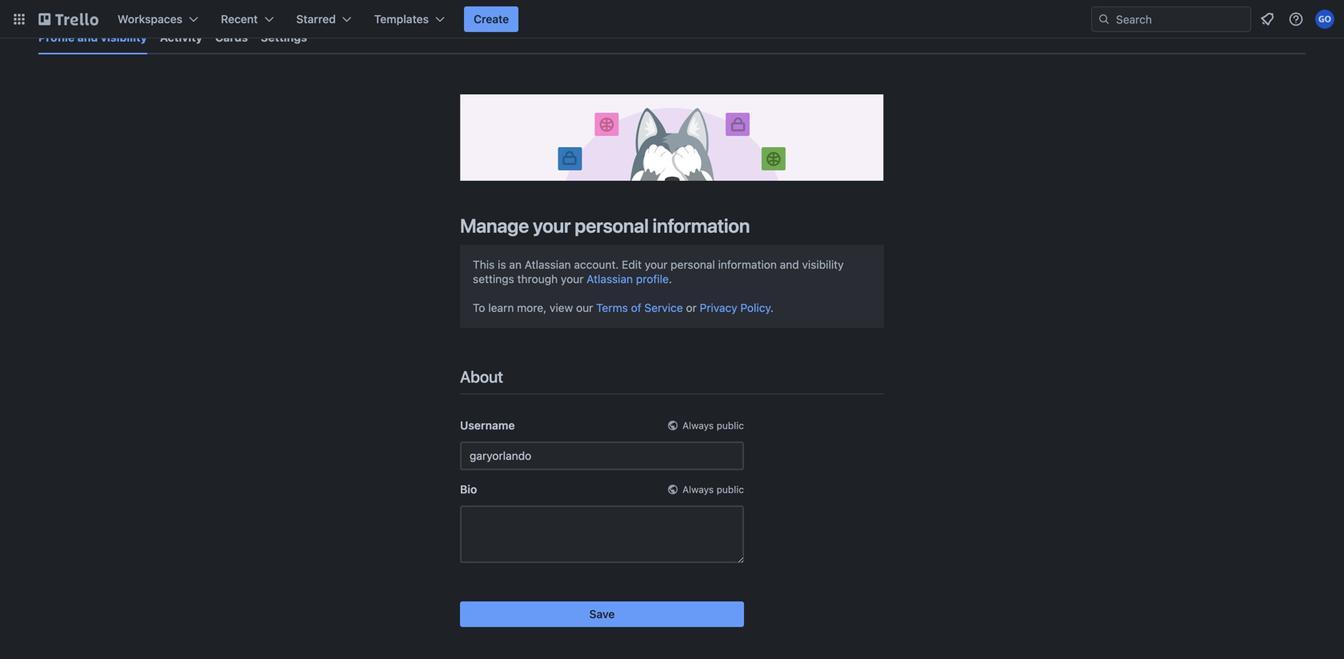 Task type: locate. For each thing, give the bounding box(es) containing it.
your down account.
[[561, 272, 584, 286]]

always
[[683, 420, 714, 431], [683, 484, 714, 495]]

save
[[590, 608, 615, 621]]

1 horizontal spatial atlassian
[[587, 272, 633, 286]]

0 vertical spatial and
[[77, 31, 98, 44]]

. up service
[[669, 272, 672, 286]]

activity link
[[160, 23, 202, 52]]

always public for username
[[683, 420, 744, 431]]

always public
[[683, 420, 744, 431], [683, 484, 744, 495]]

0 vertical spatial atlassian
[[525, 258, 571, 271]]

0 vertical spatial .
[[669, 272, 672, 286]]

0 vertical spatial visibility
[[101, 31, 147, 44]]

this
[[473, 258, 495, 271]]

1 vertical spatial always
[[683, 484, 714, 495]]

this is an atlassian account. edit your personal information and visibility settings through your
[[473, 258, 844, 286]]

workspaces
[[118, 12, 183, 26]]

1 horizontal spatial and
[[780, 258, 799, 271]]

Bio text field
[[460, 506, 744, 563]]

and
[[77, 31, 98, 44], [780, 258, 799, 271]]

.
[[669, 272, 672, 286], [771, 301, 774, 314]]

0 vertical spatial public
[[717, 420, 744, 431]]

recent
[[221, 12, 258, 26]]

an
[[509, 258, 522, 271]]

templates button
[[365, 6, 455, 32]]

search image
[[1098, 13, 1111, 26]]

templates
[[374, 12, 429, 26]]

visibility inside "link"
[[101, 31, 147, 44]]

your
[[533, 214, 571, 237], [645, 258, 668, 271], [561, 272, 584, 286]]

0 horizontal spatial .
[[669, 272, 672, 286]]

settings link
[[261, 23, 307, 52]]

atlassian up through
[[525, 258, 571, 271]]

profile and visibility
[[38, 31, 147, 44]]

0 vertical spatial information
[[653, 214, 750, 237]]

learn
[[488, 301, 514, 314]]

visibility inside this is an atlassian account. edit your personal information and visibility settings through your
[[802, 258, 844, 271]]

0 vertical spatial always public
[[683, 420, 744, 431]]

of
[[631, 301, 642, 314]]

personal inside this is an atlassian account. edit your personal information and visibility settings through your
[[671, 258, 715, 271]]

atlassian profile link
[[587, 272, 669, 286]]

personal up or
[[671, 258, 715, 271]]

visibility
[[101, 31, 147, 44], [802, 258, 844, 271]]

1 always public from the top
[[683, 420, 744, 431]]

starred button
[[287, 6, 362, 32]]

Username text field
[[460, 442, 744, 470]]

information up policy
[[718, 258, 777, 271]]

manage your personal information
[[460, 214, 750, 237]]

1 vertical spatial public
[[717, 484, 744, 495]]

your up through
[[533, 214, 571, 237]]

1 vertical spatial and
[[780, 258, 799, 271]]

1 public from the top
[[717, 420, 744, 431]]

information up this is an atlassian account. edit your personal information and visibility settings through your
[[653, 214, 750, 237]]

terms of service or privacy policy .
[[596, 301, 774, 314]]

to
[[473, 301, 485, 314]]

0 vertical spatial always
[[683, 420, 714, 431]]

more,
[[517, 301, 547, 314]]

manage
[[460, 214, 529, 237]]

. right privacy
[[771, 301, 774, 314]]

create
[[474, 12, 509, 26]]

1 vertical spatial always public
[[683, 484, 744, 495]]

save button
[[460, 602, 744, 627]]

0 horizontal spatial visibility
[[101, 31, 147, 44]]

2 always from the top
[[683, 484, 714, 495]]

cards link
[[215, 23, 248, 52]]

atlassian down account.
[[587, 272, 633, 286]]

2 vertical spatial your
[[561, 272, 584, 286]]

0 vertical spatial personal
[[575, 214, 649, 237]]

0 horizontal spatial atlassian
[[525, 258, 571, 271]]

edit
[[622, 258, 642, 271]]

information
[[653, 214, 750, 237], [718, 258, 777, 271]]

back to home image
[[38, 6, 98, 32]]

1 horizontal spatial .
[[771, 301, 774, 314]]

personal
[[575, 214, 649, 237], [671, 258, 715, 271]]

1 horizontal spatial personal
[[671, 258, 715, 271]]

service
[[645, 301, 683, 314]]

atlassian inside this is an atlassian account. edit your personal information and visibility settings through your
[[525, 258, 571, 271]]

1 horizontal spatial visibility
[[802, 258, 844, 271]]

terms
[[596, 301, 628, 314]]

information inside this is an atlassian account. edit your personal information and visibility settings through your
[[718, 258, 777, 271]]

1 vertical spatial personal
[[671, 258, 715, 271]]

atlassian
[[525, 258, 571, 271], [587, 272, 633, 286]]

2 public from the top
[[717, 484, 744, 495]]

activity
[[160, 31, 202, 44]]

1 always from the top
[[683, 420, 714, 431]]

1 vertical spatial visibility
[[802, 258, 844, 271]]

1 vertical spatial information
[[718, 258, 777, 271]]

workspaces button
[[108, 6, 208, 32]]

profile
[[38, 31, 75, 44]]

public for bio
[[717, 484, 744, 495]]

your up profile
[[645, 258, 668, 271]]

gary orlando (garyorlando) image
[[1316, 10, 1335, 29]]

1 vertical spatial atlassian
[[587, 272, 633, 286]]

0 horizontal spatial personal
[[575, 214, 649, 237]]

always public for bio
[[683, 484, 744, 495]]

public
[[717, 420, 744, 431], [717, 484, 744, 495]]

0 horizontal spatial and
[[77, 31, 98, 44]]

personal up account.
[[575, 214, 649, 237]]

2 always public from the top
[[683, 484, 744, 495]]

public for username
[[717, 420, 744, 431]]



Task type: vqa. For each thing, say whether or not it's contained in the screenshot.
Primary "element"
yes



Task type: describe. For each thing, give the bounding box(es) containing it.
0 vertical spatial your
[[533, 214, 571, 237]]

1 vertical spatial .
[[771, 301, 774, 314]]

atlassian profile
[[587, 272, 669, 286]]

recent button
[[211, 6, 284, 32]]

starred
[[296, 12, 336, 26]]

terms of service link
[[596, 301, 683, 314]]

privacy
[[700, 301, 738, 314]]

through
[[518, 272, 558, 286]]

our
[[576, 301, 593, 314]]

and inside this is an atlassian account. edit your personal information and visibility settings through your
[[780, 258, 799, 271]]

always for bio
[[683, 484, 714, 495]]

open information menu image
[[1289, 11, 1305, 27]]

settings
[[473, 272, 515, 286]]

. to learn more, view our
[[473, 272, 672, 314]]

privacy policy link
[[700, 301, 771, 314]]

create button
[[464, 6, 519, 32]]

Search field
[[1111, 7, 1251, 31]]

bio
[[460, 483, 477, 496]]

policy
[[741, 301, 771, 314]]

about
[[460, 367, 503, 386]]

1 vertical spatial your
[[645, 258, 668, 271]]

cards
[[215, 31, 248, 44]]

settings
[[261, 31, 307, 44]]

account.
[[574, 258, 619, 271]]

username
[[460, 419, 515, 432]]

or
[[686, 301, 697, 314]]

. inside . to learn more, view our
[[669, 272, 672, 286]]

is
[[498, 258, 506, 271]]

0 notifications image
[[1258, 10, 1277, 29]]

primary element
[[0, 0, 1345, 38]]

always for username
[[683, 420, 714, 431]]

profile
[[636, 272, 669, 286]]

profile and visibility link
[[38, 23, 147, 54]]

and inside "link"
[[77, 31, 98, 44]]

view
[[550, 301, 573, 314]]



